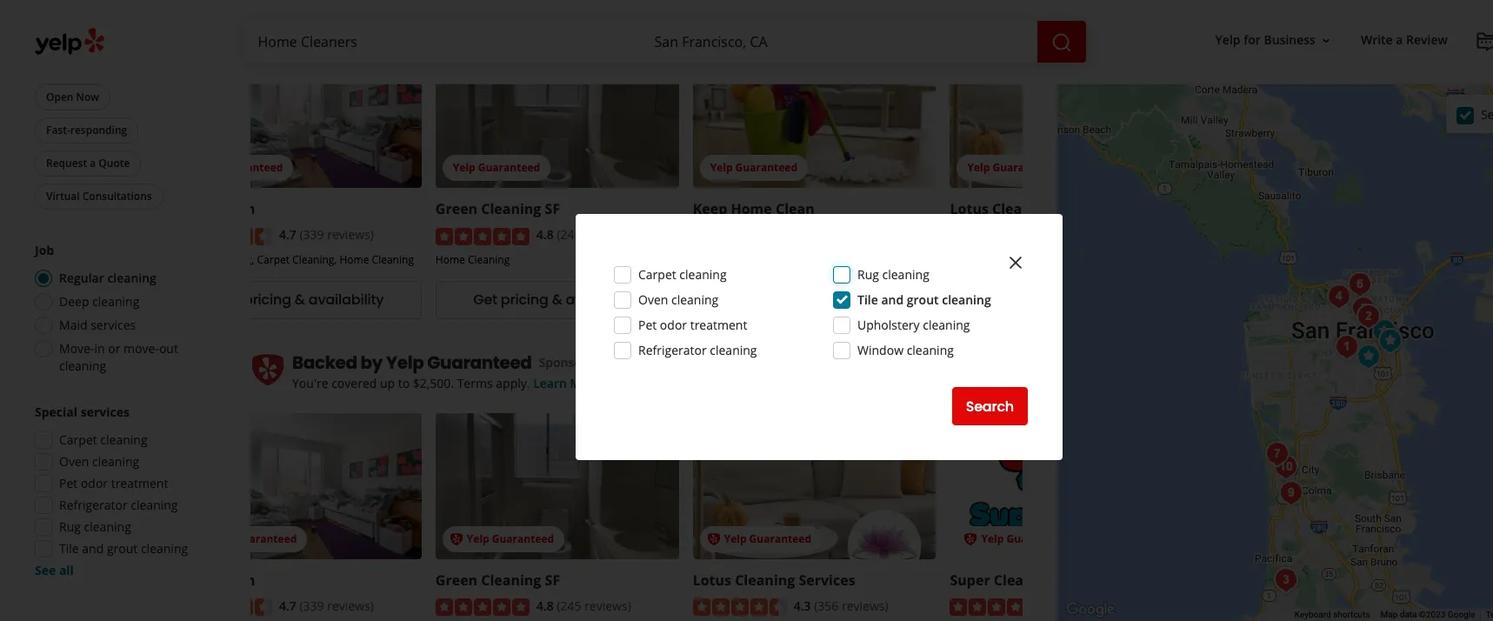 Task type: locate. For each thing, give the bounding box(es) containing it.
a for request
[[90, 156, 96, 171]]

0 horizontal spatial rug
[[59, 519, 81, 535]]

2 $2,500. from the top
[[413, 375, 454, 391]]

rug inside "search" dialog
[[858, 266, 880, 283]]

1 horizontal spatial more
[[570, 375, 601, 391]]

green cleaning sf for lotus cleaning services
[[436, 571, 560, 590]]

2 4.8 (245 reviews) from the top
[[537, 598, 632, 614]]

get for green cleaning sf
[[474, 290, 498, 310]]

1 horizontal spatial 16 yelp guaranteed v2 image
[[964, 532, 978, 546]]

tile
[[858, 291, 879, 308], [59, 540, 79, 557]]

cleaning, for lotus cleaning services
[[982, 252, 1027, 267]]

1 covered from the top
[[332, 4, 377, 20]]

services inside option group
[[91, 317, 136, 333]]

2 4.7 star rating image from the top
[[178, 599, 272, 616]]

yelp for business button
[[1209, 25, 1341, 56]]

16 yelp guaranteed v2 image up the 4.3 star rating image
[[707, 532, 721, 546]]

3 cleaning, from the left
[[982, 252, 1027, 267]]

refrigerator cleaning up all
[[59, 497, 178, 513]]

1 vertical spatial green cleaning sf link
[[436, 571, 560, 590]]

1 & from the left
[[295, 290, 305, 310]]

lotus up office cleaning, home cleaning
[[951, 200, 989, 219]]

1 horizontal spatial learn more link
[[534, 375, 601, 391]]

0 vertical spatial pet
[[639, 317, 657, 333]]

services up office cleaning, home cleaning
[[1057, 200, 1113, 219]]

1 vertical spatial rug cleaning
[[59, 519, 131, 535]]

search button
[[952, 387, 1028, 425]]

2 4.8 from the top
[[537, 598, 554, 614]]

get pricing & availability down office cleaning, carpet cleaning, home cleaning
[[216, 290, 384, 310]]

treatment
[[691, 317, 748, 333], [111, 475, 168, 492]]

tile up upholstery
[[858, 291, 879, 308]]

keyboard
[[1295, 610, 1332, 620]]

you're for you're covered up to $2,500. terms apply.
[[292, 375, 329, 391]]

get pricing & availability button up window
[[693, 281, 937, 319]]

1 (339 from the top
[[300, 227, 324, 243]]

yelp
[[1216, 32, 1241, 48], [67, 56, 89, 71], [196, 160, 218, 175], [453, 160, 476, 175], [711, 160, 733, 175], [968, 160, 990, 175], [210, 531, 232, 546], [467, 531, 490, 546], [724, 531, 747, 546], [982, 531, 1004, 546]]

1 get pricing & availability from the left
[[216, 290, 384, 310]]

map
[[1381, 610, 1399, 620]]

green cleaning sf down 16 yelp guaranteed v2 image
[[436, 571, 560, 590]]

services
[[1057, 200, 1113, 219], [799, 571, 856, 590]]

services inside group
[[81, 404, 130, 420]]

3 availability from the left
[[823, 290, 899, 310]]

pricing
[[244, 290, 291, 310], [501, 290, 549, 310], [758, 290, 806, 310], [1016, 290, 1064, 310]]

1 vertical spatial $2,500.
[[413, 375, 454, 391]]

1 4.7 (339 reviews) from the top
[[279, 227, 374, 243]]

pet odor treatment inside "search" dialog
[[639, 317, 748, 333]]

1 vertical spatial 4.7 (339 reviews)
[[279, 598, 374, 614]]

0 horizontal spatial pet
[[59, 475, 78, 492]]

treatment inside "search" dialog
[[691, 317, 748, 333]]

see all button
[[35, 562, 74, 579]]

clean right keep at the top of the page
[[776, 200, 815, 219]]

2 green cleaning sf from the top
[[436, 571, 560, 590]]

lotus
[[951, 200, 989, 219], [693, 571, 732, 590]]

&
[[295, 290, 305, 310], [552, 290, 563, 310], [810, 290, 820, 310], [1067, 290, 1077, 310]]

for
[[1244, 32, 1262, 48]]

a right write
[[1397, 32, 1404, 48]]

out
[[159, 340, 178, 357]]

tile and grout cleaning inside "search" dialog
[[858, 291, 992, 308]]

$2,500. for learn
[[413, 4, 454, 20]]

0 vertical spatial 4.8
[[537, 227, 554, 243]]

lotus up the 4.3 star rating image
[[693, 571, 732, 590]]

2 availability from the left
[[566, 290, 641, 310]]

0 vertical spatial services
[[1057, 200, 1113, 219]]

refrigerator right 16 info v2 image
[[639, 342, 707, 358]]

2 berryclean link from the top
[[178, 571, 255, 590]]

green cleaning sf
[[436, 200, 560, 219], [436, 571, 560, 590]]

1 vertical spatial oven
[[59, 453, 89, 470]]

see all
[[35, 562, 74, 579]]

1 vertical spatial you're
[[292, 375, 329, 391]]

2 green from the top
[[436, 571, 478, 590]]

4.7 (339 reviews)
[[279, 227, 374, 243], [279, 598, 374, 614]]

richyelle's cleaning image
[[1260, 436, 1295, 471]]

1 4.8 star rating image from the top
[[436, 228, 530, 245]]

green cleaning sf link
[[436, 200, 560, 219], [436, 571, 560, 590]]

alves cleaning image
[[1330, 329, 1365, 364]]

yelp guaranteed button
[[35, 50, 163, 77]]

1 vertical spatial oven cleaning
[[59, 453, 139, 470]]

16 yelp guaranteed v2 image
[[707, 532, 721, 546], [964, 532, 978, 546]]

pricing for lotus cleaning services
[[1016, 290, 1064, 310]]

rug cleaning up all
[[59, 519, 131, 535]]

1 vertical spatial 4.7 star rating image
[[178, 599, 272, 616]]

0 vertical spatial treatment
[[691, 317, 748, 333]]

grout
[[907, 291, 939, 308], [107, 540, 138, 557]]

0 vertical spatial lotus cleaning services
[[951, 200, 1113, 219]]

1 horizontal spatial lotus cleaning services link
[[951, 200, 1113, 219]]

tile up all
[[59, 540, 79, 557]]

home
[[731, 200, 772, 219], [340, 252, 369, 267], [436, 252, 465, 267], [1029, 252, 1059, 267]]

0 horizontal spatial oven cleaning
[[59, 453, 139, 470]]

2 green cleaning sf link from the top
[[436, 571, 560, 590]]

0 horizontal spatial refrigerator
[[59, 497, 128, 513]]

2 berryclean from the top
[[178, 571, 255, 590]]

berryclean
[[178, 200, 255, 219], [178, 571, 255, 590]]

services up the or
[[91, 317, 136, 333]]

2 4.7 (339 reviews) from the top
[[279, 598, 374, 614]]

0 horizontal spatial office
[[178, 252, 207, 267]]

oven inside "search" dialog
[[639, 291, 669, 308]]

get
[[216, 290, 240, 310], [474, 290, 498, 310], [731, 290, 755, 310], [988, 290, 1012, 310]]

availability for berryclean
[[309, 290, 384, 310]]

tile inside "search" dialog
[[858, 291, 879, 308]]

1 vertical spatial learn more link
[[534, 375, 601, 391]]

0 vertical spatial (245
[[557, 227, 582, 243]]

0 horizontal spatial learn more link
[[457, 4, 525, 20]]

get for lotus cleaning services
[[988, 290, 1012, 310]]

pet odor treatment
[[639, 317, 748, 333], [59, 475, 168, 492]]

clean
[[776, 200, 815, 219], [994, 571, 1033, 590]]

virtual consultations button
[[35, 184, 163, 210]]

clean up 4.9 star rating image
[[994, 571, 1033, 590]]

1 cleaning, from the left
[[210, 252, 254, 267]]

availability
[[309, 290, 384, 310], [566, 290, 641, 310], [823, 290, 899, 310], [1081, 290, 1156, 310]]

1 horizontal spatial oven
[[639, 291, 669, 308]]

2 to from the top
[[398, 375, 410, 391]]

0 vertical spatial 4.7 star rating image
[[178, 228, 272, 245]]

1 vertical spatial treatment
[[111, 475, 168, 492]]

2 you're from the top
[[292, 375, 329, 391]]

job
[[35, 242, 54, 258]]

ana's cleaning services image
[[1322, 279, 1357, 314]]

tile and grout cleaning up all
[[59, 540, 188, 557]]

2 (245 from the top
[[557, 598, 582, 614]]

services
[[91, 317, 136, 333], [81, 404, 130, 420]]

1 4.7 star rating image from the top
[[178, 228, 272, 245]]

0 horizontal spatial grout
[[107, 540, 138, 557]]

1 horizontal spatial refrigerator
[[639, 342, 707, 358]]

0 horizontal spatial pet odor treatment
[[59, 475, 168, 492]]

lotus cleaning services up 4.3
[[693, 571, 856, 590]]

green cleaning sf image
[[1269, 563, 1304, 597], [1269, 563, 1304, 597]]

0 vertical spatial berryclean
[[178, 200, 255, 219]]

1 vertical spatial berryclean
[[178, 571, 255, 590]]

learn
[[457, 4, 491, 20], [534, 375, 567, 391]]

google image
[[1062, 599, 1120, 621]]

and
[[882, 291, 904, 308], [82, 540, 104, 557]]

1 pricing from the left
[[244, 290, 291, 310]]

sunshine house cleaning services image
[[1346, 291, 1381, 326]]

option group containing job
[[30, 242, 216, 375]]

or
[[108, 340, 120, 357]]

carpet cleaning
[[639, 266, 727, 283], [59, 432, 148, 448]]

berryclean image
[[1373, 323, 1408, 358], [1373, 323, 1408, 358]]

4.8 for lotus cleaning services
[[537, 598, 554, 614]]

1 vertical spatial grout
[[107, 540, 138, 557]]

1 horizontal spatial rug
[[858, 266, 880, 283]]

0 vertical spatial green cleaning sf
[[436, 200, 560, 219]]

1 vertical spatial sf
[[545, 571, 560, 590]]

16 yelp guaranteed v2 image
[[450, 532, 464, 546]]

1 vertical spatial learn
[[534, 375, 567, 391]]

2 (339 from the top
[[300, 598, 324, 614]]

1 sf from the top
[[545, 200, 560, 219]]

0 horizontal spatial oven
[[59, 453, 89, 470]]

yelp guaranteed link
[[178, 42, 422, 188], [436, 42, 679, 188], [693, 42, 937, 188], [951, 42, 1194, 188], [178, 413, 422, 559], [436, 413, 679, 559], [693, 413, 937, 559], [951, 413, 1194, 559]]

write a review link
[[1355, 25, 1456, 56]]

a inside button
[[90, 156, 96, 171]]

4.8 (245 reviews)
[[537, 227, 632, 243], [537, 598, 632, 614]]

1 vertical spatial lotus
[[693, 571, 732, 590]]

1 16 yelp guaranteed v2 image from the left
[[707, 532, 721, 546]]

1 horizontal spatial office
[[951, 252, 979, 267]]

3 get pricing & availability from the left
[[731, 290, 899, 310]]

1 $2,500. from the top
[[413, 4, 454, 20]]

1 horizontal spatial services
[[1057, 200, 1113, 219]]

green
[[436, 200, 478, 219], [436, 571, 478, 590]]

$2,500.
[[413, 4, 454, 20], [413, 375, 454, 391]]

rug cleaning up upholstery
[[858, 266, 930, 283]]

0 vertical spatial lotus cleaning services link
[[951, 200, 1113, 219]]

(339
[[300, 227, 324, 243], [300, 598, 324, 614]]

1 green cleaning sf from the top
[[436, 200, 560, 219]]

0 horizontal spatial odor
[[81, 475, 108, 492]]

0 horizontal spatial tile and grout cleaning
[[59, 540, 188, 557]]

1 up from the top
[[380, 4, 395, 20]]

covered for you're covered up to $2,500. terms apply. learn more
[[332, 375, 377, 391]]

1 horizontal spatial tile and grout cleaning
[[858, 291, 992, 308]]

1 vertical spatial 4.8 star rating image
[[436, 599, 530, 616]]

0 horizontal spatial 16 yelp guaranteed v2 image
[[707, 532, 721, 546]]

1 horizontal spatial carpet cleaning
[[639, 266, 727, 283]]

2 covered from the top
[[332, 375, 377, 391]]

0 vertical spatial green
[[436, 200, 478, 219]]

0 horizontal spatial refrigerator cleaning
[[59, 497, 178, 513]]

& for lotus cleaning services
[[1067, 290, 1077, 310]]

1 horizontal spatial a
[[1397, 32, 1404, 48]]

office cleaning, carpet cleaning, home cleaning
[[178, 252, 414, 267]]

2 pricing from the left
[[501, 290, 549, 310]]

treatment inside group
[[111, 475, 168, 492]]

(245 for keep home clean
[[557, 227, 582, 243]]

0 vertical spatial and
[[882, 291, 904, 308]]

0 horizontal spatial clean
[[776, 200, 815, 219]]

4 pricing from the left
[[1016, 290, 1064, 310]]

None search field
[[244, 21, 1090, 63]]

1 horizontal spatial rug cleaning
[[858, 266, 930, 283]]

0 vertical spatial refrigerator
[[639, 342, 707, 358]]

refrigerator cleaning right 16 info v2 image
[[639, 342, 757, 358]]

0 vertical spatial rug
[[858, 266, 880, 283]]

get pricing & availability button down office cleaning, home cleaning
[[951, 281, 1194, 319]]

4 availability from the left
[[1081, 290, 1156, 310]]

rug up upholstery
[[858, 266, 880, 283]]

0 vertical spatial covered
[[332, 4, 377, 20]]

upholstery
[[858, 317, 920, 333]]

1 green from the top
[[436, 200, 478, 219]]

get for berryclean
[[216, 290, 240, 310]]

1 get pricing & availability button from the left
[[178, 281, 422, 319]]

1 vertical spatial green
[[436, 571, 478, 590]]

yelp inside button
[[67, 56, 89, 71]]

4 get pricing & availability button from the left
[[951, 281, 1194, 319]]

request a quote button
[[35, 151, 141, 177]]

option group
[[30, 242, 216, 375]]

learn more link
[[457, 4, 525, 20], [534, 375, 601, 391]]

green cleaning sf link down 16 yelp guaranteed v2 image
[[436, 571, 560, 590]]

0 vertical spatial tile
[[858, 291, 879, 308]]

green up home cleaning
[[436, 200, 478, 219]]

1 vertical spatial more
[[570, 375, 601, 391]]

0 vertical spatial berryclean link
[[178, 200, 255, 219]]

2 up from the top
[[380, 375, 395, 391]]

2 cleaning, from the left
[[292, 252, 337, 267]]

0 vertical spatial a
[[1397, 32, 1404, 48]]

covered
[[332, 4, 377, 20], [332, 375, 377, 391]]

victory's cleaning services image
[[1269, 449, 1304, 484]]

2 get pricing & availability from the left
[[474, 290, 641, 310]]

2 office from the left
[[951, 252, 979, 267]]

carpet cleaning inside "search" dialog
[[639, 266, 727, 283]]

see
[[35, 562, 56, 579]]

get pricing & availability button up sponsored
[[436, 281, 679, 319]]

cleaning,
[[210, 252, 254, 267], [292, 252, 337, 267], [982, 252, 1027, 267]]

4.3 star rating image
[[693, 599, 787, 616]]

office for lotus cleaning services
[[951, 252, 979, 267]]

4 get pricing & availability from the left
[[988, 290, 1156, 310]]

carpet cleaning down keep at the top of the page
[[639, 266, 727, 283]]

0 vertical spatial services
[[91, 317, 136, 333]]

oven
[[639, 291, 669, 308], [59, 453, 89, 470]]

carpet
[[257, 252, 290, 267], [639, 266, 677, 283], [59, 432, 97, 448]]

1 4.8 (245 reviews) from the top
[[537, 227, 632, 243]]

green for keep home clean
[[436, 200, 478, 219]]

rug
[[858, 266, 880, 283], [59, 519, 81, 535]]

1 (245 from the top
[[557, 227, 582, 243]]

sponsored
[[539, 354, 602, 370]]

1 vertical spatial tile and grout cleaning
[[59, 540, 188, 557]]

pricing for berryclean
[[244, 290, 291, 310]]

1 you're from the top
[[292, 4, 329, 20]]

2 & from the left
[[552, 290, 563, 310]]

2 get from the left
[[474, 290, 498, 310]]

0 vertical spatial (339
[[300, 227, 324, 243]]

availability for lotus cleaning services
[[1081, 290, 1156, 310]]

backed
[[292, 350, 357, 375]]

a
[[1397, 32, 1404, 48], [90, 156, 96, 171]]

pet
[[639, 317, 657, 333], [59, 475, 78, 492]]

4.8 star rating image down 16 yelp guaranteed v2 image
[[436, 599, 530, 616]]

get pricing & availability button for green cleaning sf
[[436, 281, 679, 319]]

4.8 star rating image up home cleaning
[[436, 228, 530, 245]]

360
[[1037, 571, 1061, 590]]

0 horizontal spatial learn
[[457, 4, 491, 20]]

group
[[30, 404, 216, 579]]

open
[[46, 90, 73, 104]]

4.8 (245 reviews) for keep home clean
[[537, 227, 632, 243]]

4.8 for keep home clean
[[537, 227, 554, 243]]

16 yelp guaranteed v2 image for super
[[964, 532, 978, 546]]

sf for lotus cleaning services
[[545, 571, 560, 590]]

services up (356
[[799, 571, 856, 590]]

lotus cleaning services link up office cleaning, home cleaning
[[951, 200, 1113, 219]]

0 horizontal spatial lotus cleaning services
[[693, 571, 856, 590]]

group containing special services
[[30, 404, 216, 579]]

1 vertical spatial rug
[[59, 519, 81, 535]]

4 & from the left
[[1067, 290, 1077, 310]]

2 4.7 from the top
[[279, 598, 297, 614]]

4.8 star rating image
[[436, 228, 530, 245], [436, 599, 530, 616]]

green down 16 yelp guaranteed v2 image
[[436, 571, 478, 590]]

0 vertical spatial rug cleaning
[[858, 266, 930, 283]]

rug up all
[[59, 519, 81, 535]]

4 get from the left
[[988, 290, 1012, 310]]

(245
[[557, 227, 582, 243], [557, 598, 582, 614]]

services right special
[[81, 404, 130, 420]]

and inside "search" dialog
[[882, 291, 904, 308]]

carpet cleaning down special services
[[59, 432, 148, 448]]

cleaning
[[481, 200, 542, 219], [993, 200, 1053, 219], [372, 252, 414, 267], [468, 252, 510, 267], [1062, 252, 1104, 267], [481, 571, 542, 590], [735, 571, 796, 590]]

get pricing & availability up upholstery
[[731, 290, 899, 310]]

super clean 360 link
[[951, 571, 1061, 590]]

1 green cleaning sf link from the top
[[436, 200, 560, 219]]

1 horizontal spatial treatment
[[691, 317, 748, 333]]

deep
[[59, 293, 89, 310]]

1 4.7 from the top
[[279, 227, 297, 243]]

1 horizontal spatial lotus
[[951, 200, 989, 219]]

4.7 star rating image
[[178, 228, 272, 245], [178, 599, 272, 616]]

0 vertical spatial learn more link
[[457, 4, 525, 20]]

up
[[380, 4, 395, 20], [380, 375, 395, 391]]

4.3
[[794, 598, 811, 614]]

1 office from the left
[[178, 252, 207, 267]]

(339 for lotus cleaning services
[[300, 598, 324, 614]]

green cleaning sf up home cleaning
[[436, 200, 560, 219]]

tile and grout cleaning up upholstery cleaning
[[858, 291, 992, 308]]

keep home clean link
[[693, 200, 815, 219]]

guaranteed inside button
[[91, 56, 151, 71]]

2 horizontal spatial carpet
[[639, 266, 677, 283]]

2 sf from the top
[[545, 571, 560, 590]]

1 vertical spatial 4.8
[[537, 598, 554, 614]]

1 horizontal spatial pet odor treatment
[[639, 317, 748, 333]]

2 get pricing & availability button from the left
[[436, 281, 679, 319]]

pricing for green cleaning sf
[[501, 290, 549, 310]]

get pricing & availability for berryclean
[[216, 290, 384, 310]]

1 4.8 from the top
[[537, 227, 554, 243]]

1 berryclean link from the top
[[178, 200, 255, 219]]

4.8
[[537, 227, 554, 243], [537, 598, 554, 614]]

4.7 (339 reviews) for keep home clean
[[279, 227, 374, 243]]

1 vertical spatial 4.8 (245 reviews)
[[537, 598, 632, 614]]

lotus cleaning services up office cleaning, home cleaning
[[951, 200, 1113, 219]]

get pricing & availability up sponsored
[[474, 290, 641, 310]]

1 horizontal spatial refrigerator cleaning
[[639, 342, 757, 358]]

get pricing & availability button for lotus cleaning services
[[951, 281, 1194, 319]]

0 horizontal spatial lotus cleaning services link
[[693, 571, 856, 590]]

1 vertical spatial 4.7
[[279, 598, 297, 614]]

1 vertical spatial covered
[[332, 375, 377, 391]]

berryclean for lotus cleaning services
[[178, 571, 255, 590]]

2 16 yelp guaranteed v2 image from the left
[[964, 532, 978, 546]]

a left the quote
[[90, 156, 96, 171]]

rug cleaning inside group
[[59, 519, 131, 535]]

get pricing & availability button down office cleaning, carpet cleaning, home cleaning
[[178, 281, 422, 319]]

16 yelp guaranteed v2 image up super
[[964, 532, 978, 546]]

1 to from the top
[[398, 4, 410, 20]]

green cleaning sf link up home cleaning
[[436, 200, 560, 219]]

refrigerator up all
[[59, 497, 128, 513]]

3 pricing from the left
[[758, 290, 806, 310]]

2 horizontal spatial cleaning,
[[982, 252, 1027, 267]]

quote
[[99, 156, 130, 171]]

get pricing & availability
[[216, 290, 384, 310], [474, 290, 641, 310], [731, 290, 899, 310], [988, 290, 1156, 310]]

office cleaning, home cleaning
[[951, 252, 1104, 267]]

to
[[398, 4, 410, 20], [398, 375, 410, 391]]

search dialog
[[0, 0, 1494, 621]]

availability for green cleaning sf
[[566, 290, 641, 310]]

close image
[[1006, 252, 1027, 273]]

rug inside group
[[59, 519, 81, 535]]

0 vertical spatial oven
[[639, 291, 669, 308]]

1 berryclean from the top
[[178, 200, 255, 219]]

lotus cleaning services
[[951, 200, 1113, 219], [693, 571, 856, 590]]

2 4.8 star rating image from the top
[[436, 599, 530, 616]]

office
[[178, 252, 207, 267], [951, 252, 979, 267]]

1 horizontal spatial odor
[[660, 317, 687, 333]]

0 vertical spatial 4.8 star rating image
[[436, 228, 530, 245]]

lotus cleaning services link up 4.3
[[693, 571, 856, 590]]

0 vertical spatial odor
[[660, 317, 687, 333]]

green cleaning sf link for lotus
[[436, 571, 560, 590]]

0 vertical spatial 4.7
[[279, 227, 297, 243]]

1 get from the left
[[216, 290, 240, 310]]

1 vertical spatial services
[[81, 404, 130, 420]]

1 availability from the left
[[309, 290, 384, 310]]

sparkling clean pro image
[[1352, 299, 1387, 334], [1352, 299, 1387, 334]]

get pricing & availability down office cleaning, home cleaning
[[988, 290, 1156, 310]]

0 vertical spatial grout
[[907, 291, 939, 308]]

1 horizontal spatial pet
[[639, 317, 657, 333]]

1 vertical spatial tile
[[59, 540, 79, 557]]

0 vertical spatial 4.7 (339 reviews)
[[279, 227, 374, 243]]

1 horizontal spatial oven cleaning
[[639, 291, 719, 308]]

move-in or move-out cleaning
[[59, 340, 178, 374]]



Task type: describe. For each thing, give the bounding box(es) containing it.
4.7 for lotus
[[279, 598, 297, 614]]

office for berryclean
[[178, 252, 207, 267]]

regular
[[59, 270, 104, 286]]

terms
[[457, 375, 493, 391]]

(339 for keep home clean
[[300, 227, 324, 243]]

berryclean link for lotus cleaning services
[[178, 571, 255, 590]]

te link
[[1487, 610, 1494, 620]]

berryclean for keep home clean
[[178, 200, 255, 219]]

upholstery cleaning
[[858, 317, 971, 333]]

se
[[1482, 106, 1494, 122]]

google
[[1449, 610, 1476, 620]]

featured group
[[31, 22, 216, 213]]

4.7 (339 reviews) for lotus cleaning services
[[279, 598, 374, 614]]

maid services
[[59, 317, 136, 333]]

fast-responding button
[[35, 117, 139, 144]]

16 chevron down v2 image
[[1320, 34, 1334, 48]]

maid
[[59, 317, 87, 333]]

oven cleaning inside "search" dialog
[[639, 291, 719, 308]]

16 info v2 image
[[605, 356, 619, 369]]

0 horizontal spatial and
[[82, 540, 104, 557]]

learn more link for more
[[457, 4, 525, 20]]

featured
[[35, 22, 90, 39]]

green for lotus cleaning services
[[436, 571, 478, 590]]

services for special services
[[81, 404, 130, 420]]

open now button
[[35, 84, 111, 111]]

rug cleaning inside "search" dialog
[[858, 266, 930, 283]]

write
[[1362, 32, 1394, 48]]

virtual
[[46, 189, 80, 204]]

1 horizontal spatial carpet
[[257, 252, 290, 267]]

cleaning inside move-in or move-out cleaning
[[59, 358, 106, 374]]

keyboard shortcuts button
[[1295, 609, 1371, 621]]

move-
[[124, 340, 159, 357]]

search image
[[1052, 32, 1072, 53]]

write a review
[[1362, 32, 1449, 48]]

4.9 star rating image
[[951, 599, 1045, 616]]

responding
[[70, 123, 127, 137]]

yelp guaranteed inside 'yelp guaranteed' button
[[67, 56, 151, 71]]

cleaning glow image
[[1367, 314, 1402, 348]]

window cleaning
[[858, 342, 954, 358]]

pet inside "search" dialog
[[639, 317, 657, 333]]

you're for you're covered up to $2,500.
[[292, 4, 329, 20]]

green cleaning sf for keep home clean
[[436, 200, 560, 219]]

to for terms
[[398, 375, 410, 391]]

0 vertical spatial learn
[[457, 4, 491, 20]]

map data ©2023 google
[[1381, 610, 1476, 620]]

move-
[[59, 340, 94, 357]]

& for berryclean
[[295, 290, 305, 310]]

up for learn
[[380, 4, 395, 20]]

berryclean link for keep home clean
[[178, 200, 255, 219]]

by
[[361, 350, 383, 375]]

4.8 star rating image for lotus cleaning services
[[436, 599, 530, 616]]

1 horizontal spatial lotus cleaning services
[[951, 200, 1113, 219]]

up for terms
[[380, 375, 395, 391]]

yelp inside button
[[1216, 32, 1241, 48]]

special services
[[35, 404, 130, 420]]

super
[[951, 571, 991, 590]]

review
[[1407, 32, 1449, 48]]

all
[[59, 562, 74, 579]]

request a quote
[[46, 156, 130, 171]]

to for learn
[[398, 4, 410, 20]]

deep cleaning
[[59, 293, 140, 310]]

now
[[76, 90, 99, 104]]

©2023
[[1420, 610, 1446, 620]]

1 horizontal spatial clean
[[994, 571, 1033, 590]]

loany's deep cleaning service image
[[1274, 476, 1309, 510]]

open now
[[46, 90, 99, 104]]

consultations
[[82, 189, 152, 204]]

shortcuts
[[1334, 610, 1371, 620]]

special
[[35, 404, 77, 420]]

16 yelp guaranteed v2 image for lotus
[[707, 532, 721, 546]]

0 vertical spatial lotus
[[951, 200, 989, 219]]

1 vertical spatial lotus cleaning services
[[693, 571, 856, 590]]

a for write
[[1397, 32, 1404, 48]]

super clean 360
[[951, 571, 1061, 590]]

4.8 (245 reviews) for lotus cleaning services
[[537, 598, 632, 614]]

4.8 star rating image for keep home clean
[[436, 228, 530, 245]]

keyboard shortcuts
[[1295, 610, 1371, 620]]

refrigerator cleaning inside "search" dialog
[[639, 342, 757, 358]]

get pricing & availability for green cleaning sf
[[474, 290, 641, 310]]

refrigerator inside group
[[59, 497, 128, 513]]

1 horizontal spatial learn
[[534, 375, 567, 391]]

grout inside "search" dialog
[[907, 291, 939, 308]]

0 horizontal spatial tile
[[59, 540, 79, 557]]

projects image
[[1477, 31, 1494, 52]]

(356
[[815, 598, 839, 614]]

in
[[94, 340, 105, 357]]

3 get pricing & availability button from the left
[[693, 281, 937, 319]]

amazing cleaning team image
[[1343, 267, 1378, 301]]

request
[[46, 156, 87, 171]]

yelp for business
[[1216, 32, 1316, 48]]

3 & from the left
[[810, 290, 820, 310]]

odor inside "search" dialog
[[660, 317, 687, 333]]

window
[[858, 342, 904, 358]]

sf for keep home clean
[[545, 200, 560, 219]]

1 vertical spatial pet odor treatment
[[59, 475, 168, 492]]

te
[[1487, 610, 1494, 620]]

get pricing & availability button for berryclean
[[178, 281, 422, 319]]

1 vertical spatial refrigerator cleaning
[[59, 497, 178, 513]]

1 vertical spatial services
[[799, 571, 856, 590]]

green cleaning sf link for keep
[[436, 200, 560, 219]]

0 horizontal spatial more
[[494, 4, 525, 20]]

0 horizontal spatial carpet
[[59, 432, 97, 448]]

& for green cleaning sf
[[552, 290, 563, 310]]

user actions element
[[1202, 24, 1494, 59]]

1 vertical spatial lotus cleaning services link
[[693, 571, 856, 590]]

you're covered up to $2,500. terms apply. learn more
[[292, 375, 601, 391]]

4.7 star rating image for keep home clean
[[178, 228, 272, 245]]

refrigerator inside "search" dialog
[[639, 342, 707, 358]]

4.7 star rating image for lotus cleaning services
[[178, 599, 272, 616]]

1 vertical spatial pet
[[59, 475, 78, 492]]

keep
[[693, 200, 728, 219]]

map region
[[1014, 0, 1494, 621]]

fast-responding
[[46, 123, 127, 137]]

odor inside group
[[81, 475, 108, 492]]

keep home clean
[[693, 200, 815, 219]]

covered for you're covered up to $2,500. learn more
[[332, 4, 377, 20]]

get pricing & availability for lotus cleaning services
[[988, 290, 1156, 310]]

data
[[1401, 610, 1418, 620]]

search
[[966, 396, 1015, 416]]

apply.
[[496, 375, 530, 391]]

3 get from the left
[[731, 290, 755, 310]]

regular cleaning
[[59, 270, 157, 286]]

fast-
[[46, 123, 70, 137]]

business
[[1265, 32, 1316, 48]]

yelp guaranteed
[[386, 350, 532, 375]]

(245 for lotus cleaning services
[[557, 598, 582, 614]]

cleaning, for berryclean
[[210, 252, 254, 267]]

0 horizontal spatial lotus
[[693, 571, 732, 590]]

$2,500. for terms
[[413, 375, 454, 391]]

carpet cleaning inside group
[[59, 432, 148, 448]]

4.7 for keep
[[279, 227, 297, 243]]

services for maid services
[[91, 317, 136, 333]]

angel's cleaning services image
[[1352, 339, 1387, 374]]

you're covered up to $2,500. learn more
[[292, 4, 525, 20]]

carpet inside "search" dialog
[[639, 266, 677, 283]]

learn more link for apply.
[[534, 375, 601, 391]]

home cleaning
[[436, 252, 510, 267]]

grout inside group
[[107, 540, 138, 557]]

virtual consultations
[[46, 189, 152, 204]]

4.3 (356 reviews)
[[794, 598, 889, 614]]

oven cleaning inside group
[[59, 453, 139, 470]]

backed by yelp guaranteed
[[292, 350, 532, 375]]



Task type: vqa. For each thing, say whether or not it's contained in the screenshot.
the right the of
no



